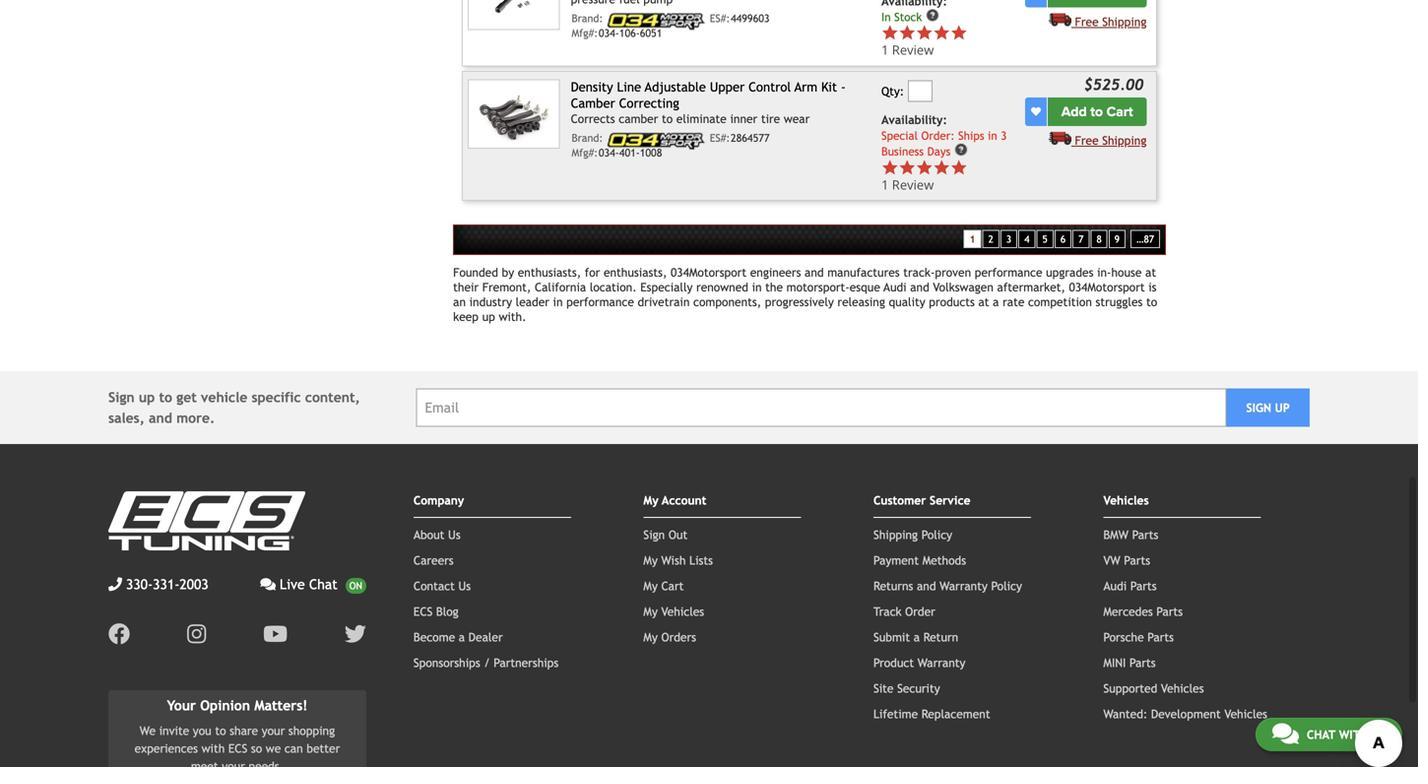 Task type: vqa. For each thing, say whether or not it's contained in the screenshot.
THE ADD to the right
no



Task type: locate. For each thing, give the bounding box(es) containing it.
us right comments icon
[[1372, 728, 1386, 742]]

my for my orders
[[644, 630, 658, 644]]

audi
[[884, 280, 907, 294], [1103, 579, 1127, 593]]

returns and warranty policy link
[[873, 579, 1022, 593]]

034-
[[599, 27, 619, 39], [599, 147, 619, 159]]

0 vertical spatial mfg#:
[[572, 27, 598, 39]]

us
[[448, 528, 461, 542], [458, 579, 471, 593], [1372, 728, 1386, 742]]

0 horizontal spatial audi
[[884, 280, 907, 294]]

0 vertical spatial audi
[[884, 280, 907, 294]]

parts for mercedes parts
[[1157, 605, 1183, 619]]

sponsorships
[[414, 656, 480, 670]]

phone image
[[108, 578, 122, 591]]

1 free shipping from the top
[[1075, 15, 1147, 29]]

chat right live
[[309, 577, 338, 592]]

review down business
[[892, 176, 934, 193]]

1 horizontal spatial up
[[482, 310, 495, 324]]

in
[[988, 129, 997, 142], [752, 280, 762, 294], [553, 295, 563, 309]]

my wish lists
[[644, 554, 713, 567]]

1 horizontal spatial chat
[[1307, 728, 1336, 742]]

106-
[[619, 27, 640, 39]]

1 1 review from the top
[[881, 41, 934, 59]]

enthusiasts, up location.
[[604, 266, 667, 279]]

034motorsport up the renowned
[[671, 266, 747, 279]]

2 es#: from the top
[[710, 132, 730, 144]]

0 vertical spatial review
[[892, 41, 934, 59]]

1 review for in stock
[[881, 41, 934, 59]]

034- left 6051
[[599, 27, 619, 39]]

1 horizontal spatial policy
[[991, 579, 1022, 593]]

special
[[881, 129, 918, 142]]

to inside 'we invite you to share your shopping experiences with ecs so we can better meet your needs.'
[[215, 724, 226, 737]]

eliminate
[[676, 112, 727, 126]]

1 horizontal spatial with
[[1339, 728, 1368, 742]]

0 vertical spatial free shipping
[[1075, 15, 1147, 29]]

and down track-
[[910, 280, 929, 294]]

1 vertical spatial 1 review
[[881, 176, 934, 193]]

3 right 2 on the top right
[[1006, 233, 1012, 245]]

es#: 2864577 mfg#: 034-401-1008
[[572, 132, 770, 159]]

1 vertical spatial your
[[222, 759, 245, 767]]

1 vertical spatial mfg#:
[[572, 147, 598, 159]]

sales,
[[108, 410, 145, 426]]

camber
[[571, 95, 615, 111]]

0 vertical spatial 1
[[881, 41, 889, 59]]

parts for audi parts
[[1130, 579, 1157, 593]]

a left return
[[914, 630, 920, 644]]

1 horizontal spatial in
[[752, 280, 762, 294]]

star image for in stock
[[881, 24, 899, 42]]

0 vertical spatial free shipping image
[[1049, 12, 1071, 26]]

parts for bmw parts
[[1132, 528, 1158, 542]]

to down the "correcting"
[[662, 112, 673, 126]]

camber
[[619, 112, 658, 126]]

0 vertical spatial us
[[448, 528, 461, 542]]

parts down "porsche parts"
[[1130, 656, 1156, 670]]

1 review link
[[881, 24, 1022, 59], [881, 41, 968, 59], [881, 159, 1022, 193], [881, 176, 968, 193]]

submit a return link
[[873, 630, 958, 644]]

chat right comments icon
[[1307, 728, 1336, 742]]

9 link
[[1109, 230, 1126, 248]]

034- inside es#: 4499603 mfg#: 034-106-6051
[[599, 27, 619, 39]]

7 link
[[1073, 230, 1090, 248]]

1 review down stock on the top of the page
[[881, 41, 934, 59]]

sign inside button
[[1246, 401, 1271, 415]]

1 vertical spatial 1
[[881, 176, 889, 193]]

sign up
[[1246, 401, 1290, 415]]

1 vertical spatial brand:
[[572, 132, 603, 144]]

my orders
[[644, 630, 696, 644]]

2 horizontal spatial a
[[993, 295, 999, 309]]

es#: inside es#: 2864577 mfg#: 034-401-1008
[[710, 132, 730, 144]]

more.
[[176, 410, 215, 426]]

es#: down eliminate
[[710, 132, 730, 144]]

2 horizontal spatial up
[[1275, 401, 1290, 415]]

free shipping down add to cart button
[[1075, 133, 1147, 147]]

to inside the founded by enthusiasts, for enthusiasts, 034motorsport engineers and manufactures track-proven performance upgrades in-house at their fremont, california location. especially renowned in the motorsport-esque audi and volkswagen aftermarket, 034motorsport is an industry leader in performance drivetrain components, progressively releasing quality products at a rate competition struggles to keep up with.
[[1146, 295, 1157, 309]]

at up is
[[1145, 266, 1156, 279]]

0 vertical spatial free
[[1075, 15, 1099, 29]]

0 horizontal spatial sign
[[108, 390, 135, 405]]

ecs left so
[[228, 741, 247, 755]]

$525.00
[[1084, 76, 1144, 93]]

my for my vehicles
[[644, 605, 658, 619]]

parts down the mercedes parts 'link'
[[1148, 630, 1174, 644]]

1 review for special order: ships in 3 business days
[[881, 176, 934, 193]]

1 left 2 on the top right
[[970, 233, 975, 245]]

es#: for 2864577
[[710, 132, 730, 144]]

2 enthusiasts, from the left
[[604, 266, 667, 279]]

audi parts
[[1103, 579, 1157, 593]]

my down my cart link
[[644, 605, 658, 619]]

034motorsport - corporate logo image up "adjustable"
[[607, 12, 705, 30]]

2 1 review link from the top
[[881, 41, 968, 59]]

3
[[1001, 129, 1007, 142], [1006, 233, 1012, 245]]

brand: for 034-106-6051
[[572, 12, 603, 24]]

fremont,
[[482, 280, 531, 294]]

mini parts link
[[1103, 656, 1156, 670]]

us right contact
[[458, 579, 471, 593]]

1 vertical spatial chat
[[1307, 728, 1336, 742]]

2 vertical spatial in
[[553, 295, 563, 309]]

product
[[873, 656, 914, 670]]

1 mfg#: from the top
[[572, 27, 598, 39]]

2 mfg#: from the top
[[572, 147, 598, 159]]

1 horizontal spatial at
[[1145, 266, 1156, 279]]

1 vertical spatial 034-
[[599, 147, 619, 159]]

es#: left 4499603
[[710, 12, 730, 24]]

0 horizontal spatial 034motorsport
[[671, 266, 747, 279]]

aftermarket,
[[997, 280, 1065, 294]]

in right ships
[[988, 129, 997, 142]]

0 vertical spatial your
[[262, 724, 285, 737]]

track
[[873, 605, 902, 619]]

0 vertical spatial ecs
[[414, 605, 433, 619]]

0 horizontal spatial enthusiasts,
[[518, 266, 581, 279]]

order:
[[921, 129, 955, 142]]

0 horizontal spatial chat
[[309, 577, 338, 592]]

1 down business
[[881, 176, 889, 193]]

mfg#: inside es#: 2864577 mfg#: 034-401-1008
[[572, 147, 598, 159]]

034- inside es#: 2864577 mfg#: 034-401-1008
[[599, 147, 619, 159]]

0 vertical spatial 1 review
[[881, 41, 934, 59]]

1 vertical spatial free
[[1075, 133, 1099, 147]]

and right sales,
[[149, 410, 172, 426]]

performance down location.
[[566, 295, 634, 309]]

parts up 'porsche parts' link
[[1157, 605, 1183, 619]]

at down volkswagen
[[978, 295, 989, 309]]

2 free shipping from the top
[[1075, 133, 1147, 147]]

to right you
[[215, 724, 226, 737]]

we invite you to share your shopping experiences with ecs so we can better meet your needs.
[[135, 724, 340, 767]]

vw parts link
[[1103, 554, 1150, 567]]

1 vertical spatial 034motorsport - corporate logo image
[[607, 132, 705, 150]]

1 vertical spatial cart
[[661, 579, 684, 593]]

my left 'account'
[[644, 493, 659, 507]]

up inside the founded by enthusiasts, for enthusiasts, 034motorsport engineers and manufactures track-proven performance upgrades in-house at their fremont, california location. especially renowned in the motorsport-esque audi and volkswagen aftermarket, 034motorsport is an industry leader in performance drivetrain components, progressively releasing quality products at a rate competition struggles to keep up with.
[[482, 310, 495, 324]]

1 enthusiasts, from the left
[[518, 266, 581, 279]]

in down california
[[553, 295, 563, 309]]

density
[[571, 79, 613, 95]]

audi up quality
[[884, 280, 907, 294]]

your up we
[[262, 724, 285, 737]]

cart
[[1107, 103, 1133, 120], [661, 579, 684, 593]]

shipping up payment
[[873, 528, 918, 542]]

supported vehicles link
[[1103, 682, 1204, 695]]

to left get
[[159, 390, 172, 405]]

business
[[881, 145, 924, 158]]

free shipping up $525.00
[[1075, 15, 1147, 29]]

0 vertical spatial 3
[[1001, 129, 1007, 142]]

free shipping image up add
[[1049, 12, 1071, 26]]

6051
[[640, 27, 662, 39]]

us right about
[[448, 528, 461, 542]]

shipping down add to cart button
[[1102, 133, 1147, 147]]

review
[[892, 41, 934, 59], [892, 176, 934, 193]]

in inside the availability: special order: ships in 3 business days
[[988, 129, 997, 142]]

5 my from the top
[[644, 630, 658, 644]]

a left dealer on the left bottom of the page
[[459, 630, 465, 644]]

review down stock on the top of the page
[[892, 41, 934, 59]]

1 horizontal spatial a
[[914, 630, 920, 644]]

up inside sign up to get vehicle specific content, sales, and more.
[[139, 390, 155, 405]]

1
[[881, 41, 889, 59], [881, 176, 889, 193], [970, 233, 975, 245]]

1 vertical spatial 3
[[1006, 233, 1012, 245]]

0 horizontal spatial with
[[201, 741, 225, 755]]

review for special order: ships in 3 business days
[[892, 176, 934, 193]]

1 vertical spatial policy
[[991, 579, 1022, 593]]

cart down $525.00
[[1107, 103, 1133, 120]]

us for about us
[[448, 528, 461, 542]]

and
[[805, 266, 824, 279], [910, 280, 929, 294], [149, 410, 172, 426], [917, 579, 936, 593]]

0 vertical spatial shipping
[[1102, 15, 1147, 29]]

None text field
[[908, 80, 932, 102]]

mfg#: left 106-
[[572, 27, 598, 39]]

free up $525.00
[[1075, 15, 1099, 29]]

add to cart button
[[1048, 98, 1147, 126]]

with up meet
[[201, 741, 225, 755]]

star image
[[881, 24, 899, 42], [881, 159, 899, 176], [899, 159, 916, 176]]

mfg#: inside es#: 4499603 mfg#: 034-106-6051
[[572, 27, 598, 39]]

sign inside sign up to get vehicle specific content, sales, and more.
[[108, 390, 135, 405]]

1 vertical spatial in
[[752, 280, 762, 294]]

2 free shipping image from the top
[[1049, 131, 1071, 145]]

quality
[[889, 295, 925, 309]]

warranty down methods
[[940, 579, 988, 593]]

up inside button
[[1275, 401, 1290, 415]]

4 my from the top
[[644, 605, 658, 619]]

2 review from the top
[[892, 176, 934, 193]]

a
[[993, 295, 999, 309], [459, 630, 465, 644], [914, 630, 920, 644]]

to right add
[[1090, 103, 1103, 120]]

0 horizontal spatial a
[[459, 630, 465, 644]]

Email email field
[[416, 389, 1226, 427]]

1 horizontal spatial performance
[[975, 266, 1042, 279]]

payment methods
[[873, 554, 966, 567]]

1 vertical spatial audi
[[1103, 579, 1127, 593]]

star image for special order: ships in 3 business days
[[881, 159, 899, 176]]

1 034- from the top
[[599, 27, 619, 39]]

mini
[[1103, 656, 1126, 670]]

0 vertical spatial brand:
[[572, 12, 603, 24]]

free shipping image
[[1049, 12, 1071, 26], [1049, 131, 1071, 145]]

1 vertical spatial es#:
[[710, 132, 730, 144]]

1 1 review link from the top
[[881, 24, 1022, 59]]

renowned
[[696, 280, 748, 294]]

1 vertical spatial ecs
[[228, 741, 247, 755]]

brand: down corrects
[[572, 132, 603, 144]]

wear
[[784, 112, 810, 126]]

free shipping for second the free shipping 'icon' from the bottom of the page
[[1075, 15, 1147, 29]]

become
[[414, 630, 455, 644]]

2 brand: from the top
[[572, 132, 603, 144]]

8 link
[[1091, 230, 1108, 248]]

1 brand: from the top
[[572, 12, 603, 24]]

free shipping
[[1075, 15, 1147, 29], [1075, 133, 1147, 147]]

you
[[193, 724, 211, 737]]

review for in stock
[[892, 41, 934, 59]]

my for my cart
[[644, 579, 658, 593]]

es#: inside es#: 4499603 mfg#: 034-106-6051
[[710, 12, 730, 24]]

a left rate
[[993, 295, 999, 309]]

to down is
[[1146, 295, 1157, 309]]

about us
[[414, 528, 461, 542]]

0 horizontal spatial at
[[978, 295, 989, 309]]

your right meet
[[222, 759, 245, 767]]

shipping
[[1102, 15, 1147, 29], [1102, 133, 1147, 147], [873, 528, 918, 542]]

parts right vw
[[1124, 554, 1150, 567]]

1 horizontal spatial cart
[[1107, 103, 1133, 120]]

my orders link
[[644, 630, 696, 644]]

we
[[266, 741, 281, 755]]

034- for 106-
[[599, 27, 619, 39]]

with right comments icon
[[1339, 728, 1368, 742]]

audi down vw
[[1103, 579, 1127, 593]]

0 horizontal spatial ecs
[[228, 741, 247, 755]]

034- down corrects
[[599, 147, 619, 159]]

star image
[[899, 24, 916, 42], [916, 24, 933, 42], [933, 24, 950, 42], [950, 24, 968, 42], [916, 159, 933, 176], [933, 159, 950, 176], [950, 159, 968, 176]]

free down the 'add to cart'
[[1075, 133, 1099, 147]]

1 free from the top
[[1075, 15, 1099, 29]]

site security
[[873, 682, 940, 695]]

1 horizontal spatial enthusiasts,
[[604, 266, 667, 279]]

1 review down business
[[881, 176, 934, 193]]

1 034motorsport - corporate logo image from the top
[[607, 12, 705, 30]]

policy
[[921, 528, 952, 542], [991, 579, 1022, 593]]

brand: up the density
[[572, 12, 603, 24]]

comments image
[[260, 578, 276, 591]]

1 vertical spatial performance
[[566, 295, 634, 309]]

my up 'my vehicles' link
[[644, 579, 658, 593]]

porsche
[[1103, 630, 1144, 644]]

1 horizontal spatial sign
[[644, 528, 665, 542]]

2 my from the top
[[644, 554, 658, 567]]

0 vertical spatial policy
[[921, 528, 952, 542]]

0 vertical spatial 034-
[[599, 27, 619, 39]]

cart down wish
[[661, 579, 684, 593]]

330-
[[126, 577, 153, 592]]

3 right ships
[[1001, 129, 1007, 142]]

with
[[1339, 728, 1368, 742], [201, 741, 225, 755]]

vw
[[1103, 554, 1120, 567]]

vehicles up "orders"
[[661, 605, 704, 619]]

0 horizontal spatial performance
[[566, 295, 634, 309]]

mercedes parts link
[[1103, 605, 1183, 619]]

1 vertical spatial review
[[892, 176, 934, 193]]

034motorsport down in- on the top right of page
[[1069, 280, 1145, 294]]

1 vertical spatial free shipping image
[[1049, 131, 1071, 145]]

experiences
[[135, 741, 198, 755]]

0 vertical spatial 034motorsport - corporate logo image
[[607, 12, 705, 30]]

warranty down return
[[918, 656, 966, 670]]

1 review from the top
[[892, 41, 934, 59]]

401-
[[619, 147, 640, 159]]

density line adjustable upper control arm kit - camber correcting corrects camber to eliminate inner tire wear
[[571, 79, 846, 126]]

2 horizontal spatial sign
[[1246, 401, 1271, 415]]

2 034- from the top
[[599, 147, 619, 159]]

my for my wish lists
[[644, 554, 658, 567]]

sign for sign up
[[1246, 401, 1271, 415]]

my for my account
[[644, 493, 659, 507]]

meet
[[191, 759, 218, 767]]

…87
[[1137, 233, 1154, 245]]

0 vertical spatial 034motorsport
[[671, 266, 747, 279]]

0 vertical spatial cart
[[1107, 103, 1133, 120]]

0 horizontal spatial cart
[[661, 579, 684, 593]]

es#2864577 - 034-401-1008 - density line adjustable upper control arm kit - camber correcting - corrects camber to eliminate inner tire wear - 034motorsport - audi image
[[468, 79, 560, 149]]

my left "orders"
[[644, 630, 658, 644]]

1 my from the top
[[644, 493, 659, 507]]

mini parts
[[1103, 656, 1156, 670]]

wanted:
[[1103, 707, 1148, 721]]

my left wish
[[644, 554, 658, 567]]

mfg#: down corrects
[[572, 147, 598, 159]]

0 vertical spatial in
[[988, 129, 997, 142]]

add to cart
[[1061, 103, 1133, 120]]

2 vertical spatial 1
[[970, 233, 975, 245]]

2 1 review from the top
[[881, 176, 934, 193]]

2 034motorsport - corporate logo image from the top
[[607, 132, 705, 150]]

site security link
[[873, 682, 940, 695]]

1 es#: from the top
[[710, 12, 730, 24]]

mercedes parts
[[1103, 605, 1183, 619]]

shipping up $525.00
[[1102, 15, 1147, 29]]

ecs left blog
[[414, 605, 433, 619]]

replacement
[[922, 707, 990, 721]]

free shipping image down add
[[1049, 131, 1071, 145]]

2 free from the top
[[1075, 133, 1099, 147]]

enthusiasts,
[[518, 266, 581, 279], [604, 266, 667, 279]]

034motorsport - corporate logo image
[[607, 12, 705, 30], [607, 132, 705, 150]]

1 vertical spatial us
[[458, 579, 471, 593]]

/
[[484, 656, 490, 670]]

enthusiasts, up california
[[518, 266, 581, 279]]

3 my from the top
[[644, 579, 658, 593]]

1 vertical spatial at
[[978, 295, 989, 309]]

1 vertical spatial free shipping
[[1075, 133, 1147, 147]]

3 1 review link from the top
[[881, 159, 1022, 193]]

parts up the mercedes parts
[[1130, 579, 1157, 593]]

034motorsport - corporate logo image down camber
[[607, 132, 705, 150]]

in left the the
[[752, 280, 762, 294]]

my vehicles
[[644, 605, 704, 619]]

performance up aftermarket,
[[975, 266, 1042, 279]]

1 horizontal spatial ecs
[[414, 605, 433, 619]]

parts right bmw
[[1132, 528, 1158, 542]]

2 horizontal spatial in
[[988, 129, 997, 142]]

live chat
[[280, 577, 338, 592]]

0 vertical spatial es#:
[[710, 12, 730, 24]]

content,
[[305, 390, 360, 405]]

question sign image
[[954, 143, 968, 157]]

1 down the in in the right of the page
[[881, 41, 889, 59]]

up
[[482, 310, 495, 324], [139, 390, 155, 405], [1275, 401, 1290, 415]]

1 vertical spatial 034motorsport
[[1069, 280, 1145, 294]]

1 inside 1 link
[[970, 233, 975, 245]]

a for sponsorships / partnerships
[[459, 630, 465, 644]]

0 horizontal spatial up
[[139, 390, 155, 405]]



Task type: describe. For each thing, give the bounding box(es) containing it.
sign out
[[644, 528, 688, 542]]

dealer
[[468, 630, 503, 644]]

can
[[284, 741, 303, 755]]

adjustable
[[645, 79, 706, 95]]

leader
[[516, 295, 549, 309]]

chat with us link
[[1256, 718, 1402, 751]]

share
[[230, 724, 258, 737]]

to inside button
[[1090, 103, 1103, 120]]

upgrades
[[1046, 266, 1094, 279]]

4 1 review link from the top
[[881, 176, 968, 193]]

question sign image
[[926, 8, 939, 22]]

careers link
[[414, 554, 454, 567]]

ecs tuning image
[[108, 492, 305, 551]]

3 inside 'link'
[[1006, 233, 1012, 245]]

parts for vw parts
[[1124, 554, 1150, 567]]

add to wish list image
[[1031, 107, 1041, 117]]

1 for special order: ships in 3 business days
[[881, 176, 889, 193]]

vehicles up bmw parts link
[[1103, 493, 1149, 507]]

3 inside the availability: special order: ships in 3 business days
[[1001, 129, 1007, 142]]

about
[[414, 528, 445, 542]]

sign for sign up to get vehicle specific content, sales, and more.
[[108, 390, 135, 405]]

matters!
[[254, 698, 308, 714]]

034motorsport - corporate logo image for 1008
[[607, 132, 705, 150]]

and up motorsport-
[[805, 266, 824, 279]]

331-
[[153, 577, 180, 592]]

vehicles right development
[[1224, 707, 1267, 721]]

supported
[[1103, 682, 1157, 695]]

mercedes
[[1103, 605, 1153, 619]]

location.
[[590, 280, 637, 294]]

bmw
[[1103, 528, 1129, 542]]

shipping policy link
[[873, 528, 952, 542]]

034motorsport - corporate logo image for 6051
[[607, 12, 705, 30]]

with inside 'we invite you to share your shopping experiences with ecs so we can better meet your needs.'
[[201, 741, 225, 755]]

youtube logo image
[[263, 623, 288, 645]]

lifetime
[[873, 707, 918, 721]]

vehicles up wanted: development vehicles on the bottom
[[1161, 682, 1204, 695]]

arm
[[795, 79, 818, 95]]

california
[[535, 280, 586, 294]]

industry
[[469, 295, 512, 309]]

0 horizontal spatial your
[[222, 759, 245, 767]]

in-
[[1097, 266, 1111, 279]]

0 vertical spatial at
[[1145, 266, 1156, 279]]

company
[[414, 493, 464, 507]]

account
[[662, 493, 706, 507]]

1 vertical spatial shipping
[[1102, 133, 1147, 147]]

1 horizontal spatial audi
[[1103, 579, 1127, 593]]

porsche parts link
[[1103, 630, 1174, 644]]

wanted: development vehicles
[[1103, 707, 1267, 721]]

2 vertical spatial shipping
[[873, 528, 918, 542]]

so
[[251, 741, 262, 755]]

security
[[897, 682, 940, 695]]

0 horizontal spatial in
[[553, 295, 563, 309]]

control
[[749, 79, 791, 95]]

ships
[[958, 129, 984, 142]]

up for sign up
[[1275, 401, 1290, 415]]

2 link
[[982, 230, 999, 248]]

parts for mini parts
[[1130, 656, 1156, 670]]

parts for porsche parts
[[1148, 630, 1174, 644]]

with.
[[499, 310, 526, 324]]

wanted: development vehicles link
[[1103, 707, 1267, 721]]

0 vertical spatial performance
[[975, 266, 1042, 279]]

live chat link
[[260, 574, 366, 595]]

free shipping for 1st the free shipping 'icon' from the bottom of the page
[[1075, 133, 1147, 147]]

payment
[[873, 554, 919, 567]]

0 vertical spatial chat
[[309, 577, 338, 592]]

and up order
[[917, 579, 936, 593]]

mfg#: for es#: 2864577 mfg#: 034-401-1008
[[572, 147, 598, 159]]

0 vertical spatial warranty
[[940, 579, 988, 593]]

to inside density line adjustable upper control arm kit - camber correcting corrects camber to eliminate inner tire wear
[[662, 112, 673, 126]]

1 free shipping image from the top
[[1049, 12, 1071, 26]]

brand: for 034-401-1008
[[572, 132, 603, 144]]

twitter logo image
[[345, 623, 366, 645]]

instagram logo image
[[187, 623, 206, 645]]

return
[[923, 630, 958, 644]]

releasing
[[838, 295, 885, 309]]

by
[[502, 266, 514, 279]]

in
[[881, 10, 891, 24]]

es#: for 4499603
[[710, 12, 730, 24]]

product warranty
[[873, 656, 966, 670]]

porsche parts
[[1103, 630, 1174, 644]]

become a dealer link
[[414, 630, 503, 644]]

get
[[176, 390, 197, 405]]

a for product warranty
[[914, 630, 920, 644]]

6 link
[[1055, 230, 1072, 248]]

contact
[[414, 579, 455, 593]]

1 horizontal spatial 034motorsport
[[1069, 280, 1145, 294]]

mfg#: for es#: 4499603 mfg#: 034-106-6051
[[572, 27, 598, 39]]

inner
[[730, 112, 758, 126]]

wish
[[661, 554, 686, 567]]

supported vehicles
[[1103, 682, 1204, 695]]

comments image
[[1272, 722, 1299, 746]]

2003
[[180, 577, 208, 592]]

returns and warranty policy
[[873, 579, 1022, 593]]

vehicle
[[201, 390, 247, 405]]

upper
[[710, 79, 745, 95]]

0 horizontal spatial policy
[[921, 528, 952, 542]]

competition
[[1028, 295, 1092, 309]]

lifetime replacement
[[873, 707, 990, 721]]

development
[[1151, 707, 1221, 721]]

add
[[1061, 103, 1087, 120]]

4 link
[[1019, 230, 1036, 248]]

track order link
[[873, 605, 935, 619]]

sign up to get vehicle specific content, sales, and more.
[[108, 390, 360, 426]]

engineers
[[750, 266, 801, 279]]

7
[[1079, 233, 1084, 245]]

034- for 401-
[[599, 147, 619, 159]]

and inside sign up to get vehicle specific content, sales, and more.
[[149, 410, 172, 426]]

1 horizontal spatial your
[[262, 724, 285, 737]]

cart inside button
[[1107, 103, 1133, 120]]

kit
[[821, 79, 837, 95]]

1 for in stock
[[881, 41, 889, 59]]

up for sign up to get vehicle specific content, sales, and more.
[[139, 390, 155, 405]]

audi inside the founded by enthusiasts, for enthusiasts, 034motorsport engineers and manufactures track-proven performance upgrades in-house at their fremont, california location. especially renowned in the motorsport-esque audi and volkswagen aftermarket, 034motorsport is an industry leader in performance drivetrain components, progressively releasing quality products at a rate competition struggles to keep up with.
[[884, 280, 907, 294]]

site
[[873, 682, 894, 695]]

to inside sign up to get vehicle specific content, sales, and more.
[[159, 390, 172, 405]]

order
[[905, 605, 935, 619]]

us for contact us
[[458, 579, 471, 593]]

an
[[453, 295, 466, 309]]

density line adjustable upper control arm kit - camber correcting link
[[571, 79, 846, 111]]

stock
[[894, 10, 922, 24]]

1 link
[[964, 230, 981, 248]]

2
[[988, 233, 994, 245]]

availability: special order: ships in 3 business days
[[881, 113, 1007, 158]]

a inside the founded by enthusiasts, for enthusiasts, 034motorsport engineers and manufactures track-proven performance upgrades in-house at their fremont, california location. especially renowned in the motorsport-esque audi and volkswagen aftermarket, 034motorsport is an industry leader in performance drivetrain components, progressively releasing quality products at a rate competition struggles to keep up with.
[[993, 295, 999, 309]]

facebook logo image
[[108, 623, 130, 645]]

availability:
[[881, 113, 947, 127]]

contact us
[[414, 579, 471, 593]]

…87 link
[[1131, 230, 1160, 248]]

become a dealer
[[414, 630, 503, 644]]

sign for sign out
[[644, 528, 665, 542]]

components,
[[693, 295, 761, 309]]

es#4499603 - 034-106-6051 - high pressure fuel pump piston upgrade kit - unlock up to 50% more flow over the factory high pressure fuel pump - 034motorsport - audi volkswagen image
[[468, 0, 560, 30]]

ecs inside 'we invite you to share your shopping experiences with ecs so we can better meet your needs.'
[[228, 741, 247, 755]]

330-331-2003 link
[[108, 574, 208, 595]]

my vehicles link
[[644, 605, 704, 619]]

1 vertical spatial warranty
[[918, 656, 966, 670]]

track-
[[903, 266, 935, 279]]

2 vertical spatial us
[[1372, 728, 1386, 742]]

days
[[927, 145, 951, 158]]



